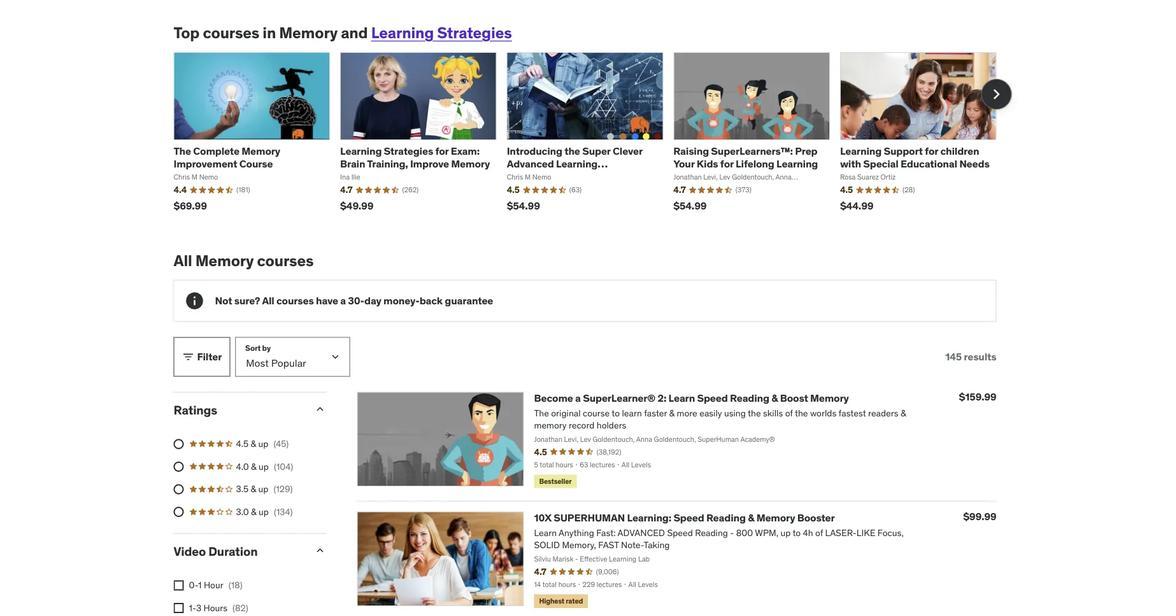 Task type: describe. For each thing, give the bounding box(es) containing it.
1-3 hours (82)
[[189, 602, 248, 614]]

special
[[863, 157, 899, 170]]

top
[[174, 23, 200, 42]]

day
[[364, 294, 381, 307]]

become
[[534, 392, 573, 405]]

learning strategies link
[[371, 23, 512, 42]]

10x
[[534, 511, 552, 524]]

145
[[945, 350, 962, 363]]

3.0 & up (134)
[[236, 506, 293, 518]]

small image
[[182, 351, 195, 363]]

(18)
[[229, 580, 243, 591]]

support
[[884, 145, 923, 158]]

memory right in
[[279, 23, 338, 42]]

learning support for children with special educational needs
[[840, 145, 990, 170]]

introducing the super clever advanced learning method(scalm) link
[[507, 145, 643, 182]]

video
[[174, 544, 206, 559]]

$99.99
[[963, 510, 997, 523]]

become a superlearner® 2: learn speed reading & boost memory
[[534, 392, 849, 405]]

& for 3.5 & up (129)
[[251, 484, 256, 495]]

superhuman
[[554, 511, 625, 524]]

video duration button
[[174, 544, 304, 559]]

& for 4.0 & up (104)
[[251, 461, 257, 472]]

exam:
[[451, 145, 480, 158]]

the
[[174, 145, 191, 158]]

0 vertical spatial courses
[[203, 23, 259, 42]]

improve
[[410, 157, 449, 170]]

boost
[[780, 392, 808, 405]]

not sure? all courses have a 30-day money-back guarantee
[[215, 294, 493, 307]]

course
[[239, 157, 273, 170]]

xsmall image for 1-
[[174, 603, 184, 614]]

3.0
[[236, 506, 249, 518]]

next image
[[986, 84, 1007, 105]]

4.0
[[236, 461, 249, 472]]

sure?
[[234, 294, 260, 307]]

learning:
[[627, 511, 671, 524]]

1 horizontal spatial strategies
[[437, 23, 512, 42]]

(134)
[[274, 506, 293, 518]]

1
[[198, 580, 202, 591]]

kids
[[697, 157, 718, 170]]

children
[[941, 145, 979, 158]]

learning inside raising superlearners™: prep your kids for lifelong learning
[[777, 157, 818, 170]]

4.5
[[236, 438, 249, 450]]

up for 3.5 & up
[[258, 484, 268, 495]]

the
[[565, 145, 580, 158]]

all memory courses
[[174, 251, 314, 270]]

guarantee
[[445, 294, 493, 307]]

4.5 & up (45)
[[236, 438, 289, 450]]

3
[[196, 602, 201, 614]]

4.0 & up (104)
[[236, 461, 293, 472]]

booster
[[797, 511, 835, 524]]

3.5 & up (129)
[[236, 484, 293, 495]]

up for 4.5 & up
[[258, 438, 268, 450]]

145 results status
[[945, 350, 997, 363]]

video duration
[[174, 544, 258, 559]]

filter button
[[174, 337, 230, 377]]

1 vertical spatial courses
[[257, 251, 314, 270]]

back
[[420, 294, 443, 307]]

0 horizontal spatial a
[[340, 294, 346, 307]]

for for exam:
[[435, 145, 449, 158]]

learning support for children with special educational needs link
[[840, 145, 990, 170]]

0 vertical spatial reading
[[730, 392, 769, 405]]

money-
[[384, 294, 420, 307]]

introducing the super clever advanced learning method(scalm)
[[507, 145, 643, 182]]

1 horizontal spatial a
[[575, 392, 581, 405]]

ratings
[[174, 402, 217, 418]]

strategies inside learning strategies for exam: brain training, improve memory
[[384, 145, 433, 158]]

memory inside learning strategies for exam: brain training, improve memory
[[451, 157, 490, 170]]

complete
[[193, 145, 240, 158]]

hour
[[204, 580, 223, 591]]

filter
[[197, 350, 222, 363]]

learning strategies for exam: brain training, improve memory
[[340, 145, 490, 170]]

$159.99
[[959, 391, 997, 404]]

clever
[[613, 145, 643, 158]]

up for 3.0 & up
[[259, 506, 269, 518]]

raising superlearners™: prep your kids for lifelong learning
[[674, 145, 818, 170]]



Task type: vqa. For each thing, say whether or not it's contained in the screenshot.
day on the top
yes



Task type: locate. For each thing, give the bounding box(es) containing it.
& for 4.5 & up (45)
[[251, 438, 256, 450]]

method(scalm)
[[507, 169, 585, 182]]

reading
[[730, 392, 769, 405], [706, 511, 746, 524]]

ratings button
[[174, 402, 304, 418]]

2 horizontal spatial for
[[925, 145, 938, 158]]

courses
[[203, 23, 259, 42], [257, 251, 314, 270], [276, 294, 314, 307]]

training,
[[367, 157, 408, 170]]

1 vertical spatial small image
[[314, 545, 326, 557]]

duration
[[208, 544, 258, 559]]

xsmall image left 1-
[[174, 603, 184, 614]]

30-
[[348, 294, 364, 307]]

0 vertical spatial speed
[[697, 392, 728, 405]]

learning inside learning strategies for exam: brain training, improve memory
[[340, 145, 382, 158]]

speed
[[697, 392, 728, 405], [674, 511, 704, 524]]

(82)
[[233, 602, 248, 614]]

courses left in
[[203, 23, 259, 42]]

courses left have
[[276, 294, 314, 307]]

memory up not on the top of the page
[[195, 251, 254, 270]]

xsmall image for 0-
[[174, 581, 184, 591]]

speed right learn
[[697, 392, 728, 405]]

introducing
[[507, 145, 562, 158]]

raising superlearners™: prep your kids for lifelong learning link
[[674, 145, 818, 170]]

memory right boost on the right bottom of the page
[[810, 392, 849, 405]]

(104)
[[274, 461, 293, 472]]

superlearners™:
[[711, 145, 793, 158]]

speed right learning:
[[674, 511, 704, 524]]

0 vertical spatial a
[[340, 294, 346, 307]]

learn
[[669, 392, 695, 405]]

in
[[263, 23, 276, 42]]

up left (134)
[[259, 506, 269, 518]]

1 vertical spatial strategies
[[384, 145, 433, 158]]

learning inside introducing the super clever advanced learning method(scalm)
[[556, 157, 598, 170]]

and
[[341, 23, 368, 42]]

for for children
[[925, 145, 938, 158]]

0 vertical spatial xsmall image
[[174, 581, 184, 591]]

1 horizontal spatial all
[[262, 294, 274, 307]]

become a superlearner® 2: learn speed reading & boost memory link
[[534, 392, 849, 405]]

1 vertical spatial xsmall image
[[174, 603, 184, 614]]

0 horizontal spatial strategies
[[384, 145, 433, 158]]

0 vertical spatial all
[[174, 251, 192, 270]]

for right kids
[[720, 157, 734, 170]]

1 vertical spatial all
[[262, 294, 274, 307]]

0-1 hour (18)
[[189, 580, 243, 591]]

educational
[[901, 157, 957, 170]]

up left (104)
[[259, 461, 269, 472]]

super
[[582, 145, 611, 158]]

the complete memory improvement course
[[174, 145, 280, 170]]

up for 4.0 & up
[[259, 461, 269, 472]]

carousel element
[[174, 52, 1012, 221]]

memory right improve
[[451, 157, 490, 170]]

10x superhuman learning: speed reading & memory booster link
[[534, 511, 835, 524]]

learning strategies for exam: brain training, improve memory link
[[340, 145, 490, 170]]

memory
[[279, 23, 338, 42], [242, 145, 280, 158], [451, 157, 490, 170], [195, 251, 254, 270], [810, 392, 849, 405], [757, 511, 795, 524]]

0 vertical spatial strategies
[[437, 23, 512, 42]]

small image for video duration
[[314, 545, 326, 557]]

2 xsmall image from the top
[[174, 603, 184, 614]]

for left exam:
[[435, 145, 449, 158]]

(45)
[[274, 438, 289, 450]]

1 xsmall image from the top
[[174, 581, 184, 591]]

results
[[964, 350, 997, 363]]

needs
[[959, 157, 990, 170]]

advanced
[[507, 157, 554, 170]]

1 vertical spatial a
[[575, 392, 581, 405]]

0 horizontal spatial all
[[174, 251, 192, 270]]

for inside raising superlearners™: prep your kids for lifelong learning
[[720, 157, 734, 170]]

your
[[674, 157, 695, 170]]

145 results
[[945, 350, 997, 363]]

prep
[[795, 145, 818, 158]]

small image for ratings
[[314, 403, 326, 416]]

a left the 30-
[[340, 294, 346, 307]]

up left '(129)'
[[258, 484, 268, 495]]

a right "become"
[[575, 392, 581, 405]]

1 vertical spatial speed
[[674, 511, 704, 524]]

0 vertical spatial small image
[[314, 403, 326, 416]]

learning inside learning support for children with special educational needs
[[840, 145, 882, 158]]

the complete memory improvement course link
[[174, 145, 280, 170]]

brain
[[340, 157, 365, 170]]

memory left booster
[[757, 511, 795, 524]]

courses up sure?
[[257, 251, 314, 270]]

1 small image from the top
[[314, 403, 326, 416]]

& for 3.0 & up (134)
[[251, 506, 257, 518]]

(129)
[[274, 484, 293, 495]]

0 horizontal spatial for
[[435, 145, 449, 158]]

2:
[[658, 392, 667, 405]]

not
[[215, 294, 232, 307]]

up
[[258, 438, 268, 450], [259, 461, 269, 472], [258, 484, 268, 495], [259, 506, 269, 518]]

2 vertical spatial courses
[[276, 294, 314, 307]]

raising
[[674, 145, 709, 158]]

improvement
[[174, 157, 237, 170]]

&
[[772, 392, 778, 405], [251, 438, 256, 450], [251, 461, 257, 472], [251, 484, 256, 495], [251, 506, 257, 518], [748, 511, 754, 524]]

xsmall image left 0-
[[174, 581, 184, 591]]

hours
[[204, 602, 227, 614]]

1-
[[189, 602, 196, 614]]

a
[[340, 294, 346, 307], [575, 392, 581, 405]]

have
[[316, 294, 338, 307]]

all
[[174, 251, 192, 270], [262, 294, 274, 307]]

2 small image from the top
[[314, 545, 326, 557]]

small image
[[314, 403, 326, 416], [314, 545, 326, 557]]

memory inside the complete memory improvement course
[[242, 145, 280, 158]]

for left children
[[925, 145, 938, 158]]

for inside learning strategies for exam: brain training, improve memory
[[435, 145, 449, 158]]

learning
[[371, 23, 434, 42], [340, 145, 382, 158], [840, 145, 882, 158], [556, 157, 598, 170], [777, 157, 818, 170]]

strategies
[[437, 23, 512, 42], [384, 145, 433, 158]]

1 vertical spatial reading
[[706, 511, 746, 524]]

memory right complete at the left of page
[[242, 145, 280, 158]]

up left (45)
[[258, 438, 268, 450]]

superlearner®
[[583, 392, 656, 405]]

top courses in memory and learning strategies
[[174, 23, 512, 42]]

xsmall image
[[174, 581, 184, 591], [174, 603, 184, 614]]

1 horizontal spatial for
[[720, 157, 734, 170]]

with
[[840, 157, 861, 170]]

0-
[[189, 580, 198, 591]]

for inside learning support for children with special educational needs
[[925, 145, 938, 158]]

10x superhuman learning: speed reading & memory booster
[[534, 511, 835, 524]]

for
[[435, 145, 449, 158], [925, 145, 938, 158], [720, 157, 734, 170]]

lifelong
[[736, 157, 774, 170]]

3.5
[[236, 484, 249, 495]]



